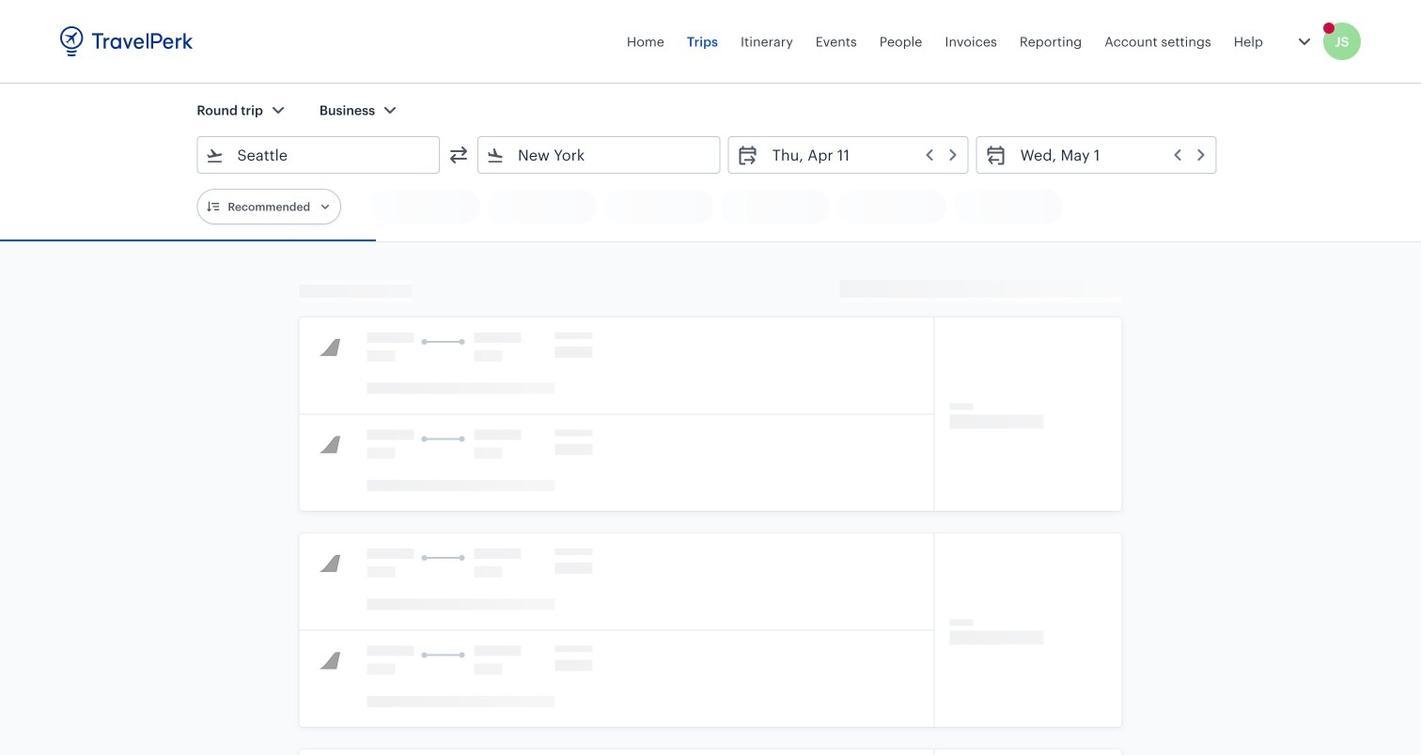Task type: describe. For each thing, give the bounding box(es) containing it.
From search field
[[224, 140, 414, 170]]

To search field
[[505, 140, 695, 170]]

Depart field
[[759, 140, 960, 170]]



Task type: vqa. For each thing, say whether or not it's contained in the screenshot.
To search box
yes



Task type: locate. For each thing, give the bounding box(es) containing it.
Return field
[[1007, 140, 1208, 170]]



